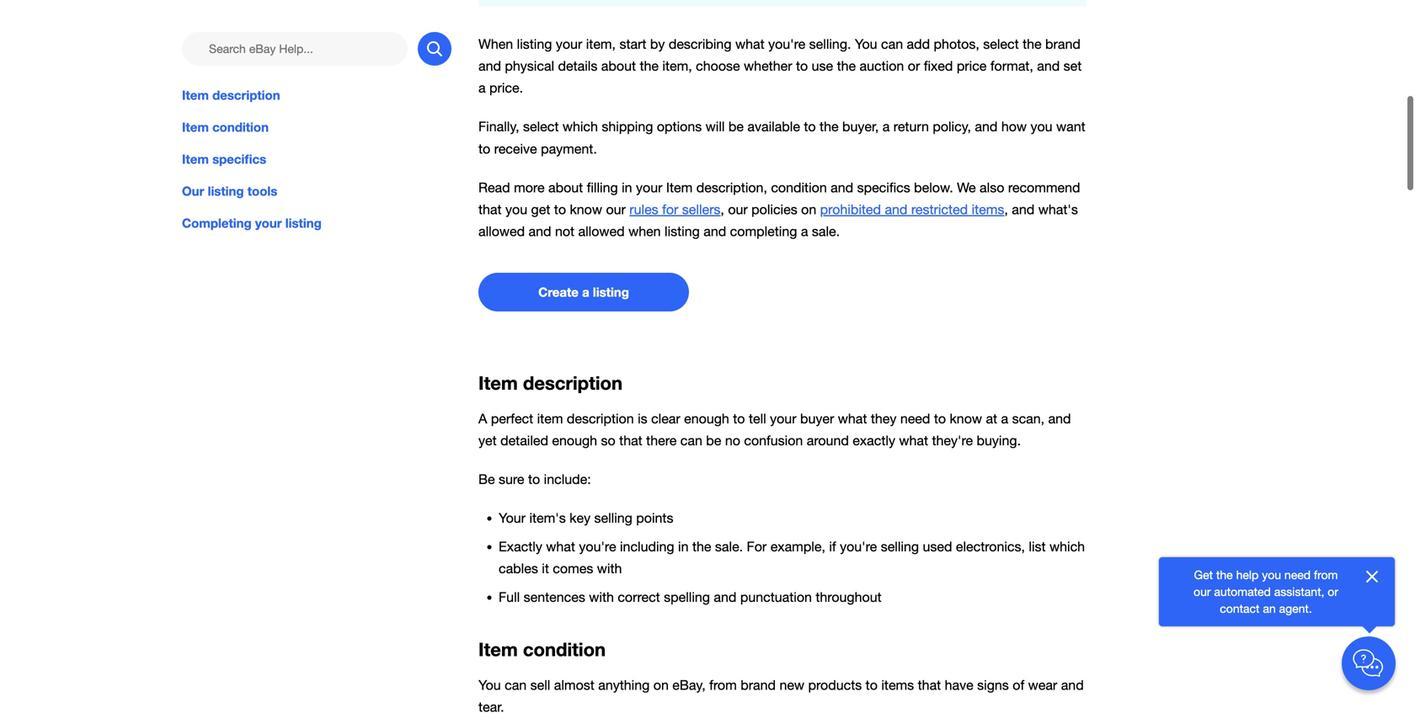 Task type: describe. For each thing, give the bounding box(es) containing it.
in for your
[[622, 180, 632, 195]]

shipping
[[602, 119, 653, 135]]

fixed
[[924, 58, 953, 74]]

1 horizontal spatial item description
[[479, 372, 623, 394]]

also
[[980, 180, 1005, 195]]

spelling
[[664, 590, 710, 606]]

not
[[555, 224, 575, 239]]

on inside you can sell almost anything on ebay, from brand new products to items that have signs of wear and tear.
[[654, 678, 669, 693]]

get the help you need from our automated assistant, or contact an agent. tooltip
[[1186, 567, 1346, 618]]

of
[[1013, 678, 1025, 693]]

finally, select which shipping options will be available to the buyer, a return policy, and how you want to receive payment.
[[479, 119, 1086, 157]]

how
[[1002, 119, 1027, 135]]

items inside you can sell almost anything on ebay, from brand new products to items that have signs of wear and tear.
[[882, 678, 914, 693]]

be sure to include:
[[479, 472, 591, 488]]

select inside when listing your item, start by describing what you're selling. you can add photos, select the brand and physical details about the item, choose whether to use the auction or fixed price format, and set a price.
[[983, 36, 1019, 52]]

be inside finally, select which shipping options will be available to the buyer, a return policy, and how you want to receive payment.
[[729, 119, 744, 135]]

and down the get
[[529, 224, 551, 239]]

and right spelling
[[714, 590, 737, 606]]

you inside when listing your item, start by describing what you're selling. you can add photos, select the brand and physical details about the item, choose whether to use the auction or fixed price format, and set a price.
[[855, 36, 878, 52]]

include:
[[544, 472, 591, 488]]

1 allowed from the left
[[479, 224, 525, 239]]

sell
[[531, 678, 551, 693]]

your
[[499, 511, 526, 526]]

completing
[[730, 224, 797, 239]]

no
[[725, 433, 741, 449]]

punctuation
[[740, 590, 812, 606]]

your inside a perfect item description is clear enough to tell your buyer what they need to know at a scan, and yet detailed enough so that there can be no confusion around exactly what they're buying.
[[770, 411, 797, 427]]

about inside read more about filling in your item description, condition and specifics below. we also recommend that you get to know our
[[549, 180, 583, 195]]

condition inside read more about filling in your item description, condition and specifics below. we also recommend that you get to know our
[[771, 180, 827, 195]]

get the help you need from our automated assistant, or contact an agent.
[[1194, 568, 1339, 616]]

to left tell
[[733, 411, 745, 427]]

from inside you can sell almost anything on ebay, from brand new products to items that have signs of wear and tear.
[[710, 678, 737, 693]]

confusion
[[744, 433, 803, 449]]

will
[[706, 119, 725, 135]]

our
[[182, 184, 204, 199]]

that inside you can sell almost anything on ebay, from brand new products to items that have signs of wear and tear.
[[918, 678, 941, 693]]

return
[[894, 119, 929, 135]]

agent.
[[1280, 602, 1313, 616]]

points
[[636, 511, 674, 526]]

to down finally,
[[479, 141, 491, 157]]

and left set
[[1037, 58, 1060, 74]]

filling
[[587, 180, 618, 195]]

you can sell almost anything on ebay, from brand new products to items that have signs of wear and tear.
[[479, 678, 1084, 714]]

the down by
[[640, 58, 659, 74]]

assistant,
[[1275, 585, 1325, 599]]

need inside get the help you need from our automated assistant, or contact an agent.
[[1285, 568, 1311, 582]]

a inside when listing your item, start by describing what you're selling. you can add photos, select the brand and physical details about the item, choose whether to use the auction or fixed price format, and set a price.
[[479, 80, 486, 96]]

be
[[479, 472, 495, 488]]

about inside when listing your item, start by describing what you're selling. you can add photos, select the brand and physical details about the item, choose whether to use the auction or fixed price format, and set a price.
[[601, 58, 636, 74]]

below.
[[914, 180, 954, 195]]

the right use at the top right of the page
[[837, 58, 856, 74]]

listing inside when listing your item, start by describing what you're selling. you can add photos, select the brand and physical details about the item, choose whether to use the auction or fixed price format, and set a price.
[[517, 36, 552, 52]]

and left restricted
[[885, 202, 908, 217]]

listing down our listing tools link
[[285, 216, 322, 231]]

and down "sellers"
[[704, 224, 726, 239]]

scan,
[[1012, 411, 1045, 427]]

photos,
[[934, 36, 980, 52]]

it
[[542, 561, 549, 577]]

or inside when listing your item, start by describing what you're selling. you can add photos, select the brand and physical details about the item, choose whether to use the auction or fixed price format, and set a price.
[[908, 58, 920, 74]]

brand inside you can sell almost anything on ebay, from brand new products to items that have signs of wear and tear.
[[741, 678, 776, 693]]

more
[[514, 180, 545, 195]]

anything
[[598, 678, 650, 693]]

selling inside exactly what you're including in the sale. for example, if you're selling used electronics, list which cables it comes with
[[881, 539, 919, 555]]

with inside exactly what you're including in the sale. for example, if you're selling used electronics, list which cables it comes with
[[597, 561, 622, 577]]

item inside item condition link
[[182, 120, 209, 135]]

selling.
[[809, 36, 851, 52]]

completing
[[182, 216, 252, 231]]

0 vertical spatial on
[[801, 202, 817, 217]]

policy,
[[933, 119, 971, 135]]

auction
[[860, 58, 904, 74]]

almost
[[554, 678, 595, 693]]

whether
[[744, 58, 792, 74]]

listing inside 'link'
[[593, 285, 629, 300]]

your down 'tools'
[[255, 216, 282, 231]]

your item's key selling points
[[499, 511, 674, 526]]

to up they're
[[934, 411, 946, 427]]

your inside when listing your item, start by describing what you're selling. you can add photos, select the brand and physical details about the item, choose whether to use the auction or fixed price format, and set a price.
[[556, 36, 582, 52]]

know inside a perfect item description is clear enough to tell your buyer what they need to know at a scan, and yet detailed enough so that there can be no confusion around exactly what they're buying.
[[950, 411, 982, 427]]

full
[[499, 590, 520, 606]]

item specifics link
[[182, 150, 452, 169]]

to right available
[[804, 119, 816, 135]]

around
[[807, 433, 849, 449]]

details
[[558, 58, 598, 74]]

item inside item specifics link
[[182, 152, 209, 167]]

0 horizontal spatial enough
[[552, 433, 597, 449]]

so
[[601, 433, 616, 449]]

sellers
[[682, 202, 721, 217]]

contact
[[1220, 602, 1260, 616]]

payment.
[[541, 141, 597, 157]]

have
[[945, 678, 974, 693]]

item's
[[530, 511, 566, 526]]

item inside item description link
[[182, 88, 209, 103]]

0 vertical spatial condition
[[212, 120, 269, 135]]

when
[[479, 36, 513, 52]]

item condition link
[[182, 118, 452, 137]]

a inside a perfect item description is clear enough to tell your buyer what they need to know at a scan, and yet detailed enough so that there can be no confusion around exactly what they're buying.
[[1001, 411, 1009, 427]]

describing
[[669, 36, 732, 52]]

policies
[[752, 202, 798, 217]]

tools
[[248, 184, 277, 199]]

sale. inside exactly what you're including in the sale. for example, if you're selling used electronics, list which cables it comes with
[[715, 539, 743, 555]]

description,
[[697, 180, 768, 195]]

throughout
[[816, 590, 882, 606]]

our inside read more about filling in your item description, condition and specifics below. we also recommend that you get to know our
[[606, 202, 626, 217]]

create a listing link
[[479, 273, 689, 312]]

tell
[[749, 411, 766, 427]]

key
[[570, 511, 591, 526]]

want
[[1057, 119, 1086, 135]]

0 horizontal spatial you're
[[579, 539, 616, 555]]

rules for sellers link
[[630, 202, 721, 217]]

tear.
[[479, 700, 504, 714]]

1 vertical spatial description
[[523, 372, 623, 394]]

can inside a perfect item description is clear enough to tell your buyer what they need to know at a scan, and yet detailed enough so that there can be no confusion around exactly what they're buying.
[[681, 433, 703, 449]]

the inside exactly what you're including in the sale. for example, if you're selling used electronics, list which cables it comes with
[[693, 539, 712, 555]]

get
[[531, 202, 551, 217]]

restricted
[[912, 202, 968, 217]]

create
[[539, 285, 579, 300]]

used
[[923, 539, 952, 555]]

and down the when
[[479, 58, 501, 74]]

available
[[748, 119, 800, 135]]

rules
[[630, 202, 659, 217]]

set
[[1064, 58, 1082, 74]]

know inside read more about filling in your item description, condition and specifics below. we also recommend that you get to know our
[[570, 202, 602, 217]]

at
[[986, 411, 998, 427]]

read more about filling in your item description, condition and specifics below. we also recommend that you get to know our
[[479, 180, 1081, 217]]

they're
[[932, 433, 973, 449]]

0 vertical spatial description
[[212, 88, 280, 103]]

your inside read more about filling in your item description, condition and specifics below. we also recommend that you get to know our
[[636, 180, 663, 195]]

by
[[650, 36, 665, 52]]

1 vertical spatial item,
[[663, 58, 692, 74]]

0 horizontal spatial item,
[[586, 36, 616, 52]]

the up the format, at the right of the page
[[1023, 36, 1042, 52]]

our listing tools link
[[182, 182, 452, 201]]

electronics,
[[956, 539, 1025, 555]]

our listing tools
[[182, 184, 277, 199]]

start
[[620, 36, 647, 52]]

price.
[[490, 80, 523, 96]]

specifics inside item specifics link
[[212, 152, 266, 167]]

can inside you can sell almost anything on ebay, from brand new products to items that have signs of wear and tear.
[[505, 678, 527, 693]]

item inside read more about filling in your item description, condition and specifics below. we also recommend that you get to know our
[[666, 180, 693, 195]]

yet
[[479, 433, 497, 449]]



Task type: locate. For each thing, give the bounding box(es) containing it.
item description up item
[[479, 372, 623, 394]]

listing down "rules for sellers" link
[[665, 224, 700, 239]]

2 allowed from the left
[[578, 224, 625, 239]]

1 vertical spatial condition
[[771, 180, 827, 195]]

on
[[801, 202, 817, 217], [654, 678, 669, 693]]

listing down "item specifics"
[[208, 184, 244, 199]]

about up the get
[[549, 180, 583, 195]]

2 horizontal spatial that
[[918, 678, 941, 693]]

allowed down read
[[479, 224, 525, 239]]

a inside finally, select which shipping options will be available to the buyer, a return policy, and how you want to receive payment.
[[883, 119, 890, 135]]

0 vertical spatial from
[[1314, 568, 1338, 582]]

2 horizontal spatial can
[[881, 36, 903, 52]]

in right including
[[678, 539, 689, 555]]

1 horizontal spatial ,
[[1005, 202, 1008, 217]]

options
[[657, 119, 702, 135]]

0 vertical spatial be
[[729, 119, 744, 135]]

you
[[855, 36, 878, 52], [479, 678, 501, 693]]

that right so
[[619, 433, 643, 449]]

be left "no"
[[706, 433, 722, 449]]

1 horizontal spatial enough
[[684, 411, 730, 427]]

be
[[729, 119, 744, 135], [706, 433, 722, 449]]

description down search ebay help... text field
[[212, 88, 280, 103]]

and inside read more about filling in your item description, condition and specifics below. we also recommend that you get to know our
[[831, 180, 854, 195]]

item condition up "item specifics"
[[182, 120, 269, 135]]

what's
[[1039, 202, 1078, 217]]

0 horizontal spatial you
[[479, 678, 501, 693]]

0 vertical spatial item condition
[[182, 120, 269, 135]]

what left they're
[[899, 433, 929, 449]]

1 vertical spatial item description
[[479, 372, 623, 394]]

condition up rules for sellers , our policies on prohibited and restricted items
[[771, 180, 827, 195]]

, down recommend
[[1005, 202, 1008, 217]]

format,
[[991, 58, 1034, 74]]

you for want
[[1031, 119, 1053, 135]]

sentences
[[524, 590, 585, 606]]

0 vertical spatial brand
[[1046, 36, 1081, 52]]

we
[[957, 180, 976, 195]]

0 vertical spatial sale.
[[812, 224, 840, 239]]

and right scan,
[[1049, 411, 1071, 427]]

selling left used at right
[[881, 539, 919, 555]]

the inside finally, select which shipping options will be available to the buyer, a return policy, and how you want to receive payment.
[[820, 119, 839, 135]]

1 horizontal spatial sale.
[[812, 224, 840, 239]]

to right products at the right bottom of page
[[866, 678, 878, 693]]

specifics up our listing tools
[[212, 152, 266, 167]]

rules for sellers , our policies on prohibited and restricted items
[[630, 202, 1005, 217]]

1 horizontal spatial brand
[[1046, 36, 1081, 52]]

exactly
[[853, 433, 896, 449]]

item description up "item specifics"
[[182, 88, 280, 103]]

1 vertical spatial items
[[882, 678, 914, 693]]

1 vertical spatial in
[[678, 539, 689, 555]]

a right create
[[582, 285, 590, 300]]

0 vertical spatial you
[[1031, 119, 1053, 135]]

2 vertical spatial that
[[918, 678, 941, 693]]

or right assistant,
[[1328, 585, 1339, 599]]

from up assistant,
[[1314, 568, 1338, 582]]

that inside a perfect item description is clear enough to tell your buyer what they need to know at a scan, and yet detailed enough so that there can be no confusion around exactly what they're buying.
[[619, 433, 643, 449]]

1 vertical spatial be
[[706, 433, 722, 449]]

Search eBay Help... text field
[[182, 32, 408, 66]]

0 horizontal spatial which
[[563, 119, 598, 135]]

0 horizontal spatial can
[[505, 678, 527, 693]]

1 vertical spatial can
[[681, 433, 703, 449]]

1 horizontal spatial that
[[619, 433, 643, 449]]

0 horizontal spatial items
[[882, 678, 914, 693]]

1 vertical spatial need
[[1285, 568, 1311, 582]]

0 horizontal spatial that
[[479, 202, 502, 217]]

there
[[646, 433, 677, 449]]

1 vertical spatial brand
[[741, 678, 776, 693]]

to right the get
[[554, 202, 566, 217]]

1 vertical spatial with
[[589, 590, 614, 606]]

0 horizontal spatial condition
[[212, 120, 269, 135]]

brand inside when listing your item, start by describing what you're selling. you can add photos, select the brand and physical details about the item, choose whether to use the auction or fixed price format, and set a price.
[[1046, 36, 1081, 52]]

your up rules
[[636, 180, 663, 195]]

the right "get"
[[1217, 568, 1233, 582]]

a down rules for sellers , our policies on prohibited and restricted items
[[801, 224, 808, 239]]

1 horizontal spatial selling
[[881, 539, 919, 555]]

and up prohibited
[[831, 180, 854, 195]]

0 horizontal spatial you
[[506, 202, 528, 217]]

which up payment.
[[563, 119, 598, 135]]

1 horizontal spatial or
[[1328, 585, 1339, 599]]

0 horizontal spatial item description
[[182, 88, 280, 103]]

need inside a perfect item description is clear enough to tell your buyer what they need to know at a scan, and yet detailed enough so that there can be no confusion around exactly what they're buying.
[[901, 411, 931, 427]]

2 horizontal spatial our
[[1194, 585, 1211, 599]]

2 vertical spatial description
[[567, 411, 634, 427]]

create a listing
[[539, 285, 629, 300]]

0 horizontal spatial select
[[523, 119, 559, 135]]

2 vertical spatial you
[[1262, 568, 1282, 582]]

and inside finally, select which shipping options will be available to the buyer, a return policy, and how you want to receive payment.
[[975, 119, 998, 135]]

0 vertical spatial enough
[[684, 411, 730, 427]]

read
[[479, 180, 510, 195]]

enough
[[684, 411, 730, 427], [552, 433, 597, 449]]

item,
[[586, 36, 616, 52], [663, 58, 692, 74]]

and right the wear
[[1061, 678, 1084, 693]]

completing your listing
[[182, 216, 322, 231]]

description inside a perfect item description is clear enough to tell your buyer what they need to know at a scan, and yet detailed enough so that there can be no confusion around exactly what they're buying.
[[567, 411, 634, 427]]

a left return on the top of the page
[[883, 119, 890, 135]]

you inside get the help you need from our automated assistant, or contact an agent.
[[1262, 568, 1282, 582]]

a inside 'link'
[[582, 285, 590, 300]]

1 horizontal spatial items
[[972, 202, 1005, 217]]

including
[[620, 539, 675, 555]]

1 horizontal spatial from
[[1314, 568, 1338, 582]]

you for get
[[506, 202, 528, 217]]

they
[[871, 411, 897, 427]]

the
[[1023, 36, 1042, 52], [640, 58, 659, 74], [837, 58, 856, 74], [820, 119, 839, 135], [693, 539, 712, 555], [1217, 568, 1233, 582]]

in inside exactly what you're including in the sale. for example, if you're selling used electronics, list which cables it comes with
[[678, 539, 689, 555]]

0 vertical spatial item,
[[586, 36, 616, 52]]

1 horizontal spatial can
[[681, 433, 703, 449]]

which inside exactly what you're including in the sale. for example, if you're selling used electronics, list which cables it comes with
[[1050, 539, 1085, 555]]

signs
[[978, 678, 1009, 693]]

your up confusion
[[770, 411, 797, 427]]

you inside read more about filling in your item description, condition and specifics below. we also recommend that you get to know our
[[506, 202, 528, 217]]

correct
[[618, 590, 660, 606]]

what up comes
[[546, 539, 575, 555]]

automated
[[1214, 585, 1271, 599]]

allowed right not
[[578, 224, 625, 239]]

condition up almost
[[523, 639, 606, 661]]

1 horizontal spatial know
[[950, 411, 982, 427]]

0 horizontal spatial need
[[901, 411, 931, 427]]

for
[[662, 202, 679, 217]]

from inside get the help you need from our automated assistant, or contact an agent.
[[1314, 568, 1338, 582]]

you left the get
[[506, 202, 528, 217]]

you're inside when listing your item, start by describing what you're selling. you can add photos, select the brand and physical details about the item, choose whether to use the auction or fixed price format, and set a price.
[[768, 36, 806, 52]]

about down the start
[[601, 58, 636, 74]]

1 vertical spatial about
[[549, 180, 583, 195]]

1 vertical spatial selling
[[881, 539, 919, 555]]

with
[[597, 561, 622, 577], [589, 590, 614, 606]]

in right filling
[[622, 180, 632, 195]]

specifics up prohibited and restricted items link
[[857, 180, 911, 195]]

be inside a perfect item description is clear enough to tell your buyer what they need to know at a scan, and yet detailed enough so that there can be no confusion around exactly what they're buying.
[[706, 433, 722, 449]]

0 vertical spatial in
[[622, 180, 632, 195]]

1 vertical spatial that
[[619, 433, 643, 449]]

1 vertical spatial which
[[1050, 539, 1085, 555]]

be right will
[[729, 119, 744, 135]]

what up exactly
[[838, 411, 867, 427]]

can up auction at the right top of page
[[881, 36, 903, 52]]

to inside when listing your item, start by describing what you're selling. you can add photos, select the brand and physical details about the item, choose whether to use the auction or fixed price format, and set a price.
[[796, 58, 808, 74]]

and left how
[[975, 119, 998, 135]]

prohibited
[[820, 202, 881, 217]]

the inside get the help you need from our automated assistant, or contact an agent.
[[1217, 568, 1233, 582]]

you're down your item's key selling points in the left bottom of the page
[[579, 539, 616, 555]]

you up auction at the right top of page
[[855, 36, 878, 52]]

1 horizontal spatial you're
[[768, 36, 806, 52]]

you right how
[[1031, 119, 1053, 135]]

which right list
[[1050, 539, 1085, 555]]

item condition
[[182, 120, 269, 135], [479, 639, 606, 661]]

1 vertical spatial or
[[1328, 585, 1339, 599]]

prohibited and restricted items link
[[820, 202, 1005, 217]]

in
[[622, 180, 632, 195], [678, 539, 689, 555]]

example,
[[771, 539, 826, 555]]

specifics inside read more about filling in your item description, condition and specifics below. we also recommend that you get to know our
[[857, 180, 911, 195]]

finally,
[[479, 119, 520, 135]]

2 horizontal spatial you're
[[840, 539, 877, 555]]

your
[[556, 36, 582, 52], [636, 180, 663, 195], [255, 216, 282, 231], [770, 411, 797, 427]]

,
[[721, 202, 725, 217], [1005, 202, 1008, 217]]

1 horizontal spatial need
[[1285, 568, 1311, 582]]

buyer,
[[843, 119, 879, 135]]

enough down item
[[552, 433, 597, 449]]

or down add
[[908, 58, 920, 74]]

2 horizontal spatial condition
[[771, 180, 827, 195]]

the up full sentences with correct spelling and punctuation throughout
[[693, 539, 712, 555]]

with right comes
[[597, 561, 622, 577]]

or inside get the help you need from our automated assistant, or contact an agent.
[[1328, 585, 1339, 599]]

0 horizontal spatial allowed
[[479, 224, 525, 239]]

sale.
[[812, 224, 840, 239], [715, 539, 743, 555]]

0 horizontal spatial be
[[706, 433, 722, 449]]

2 vertical spatial condition
[[523, 639, 606, 661]]

item, up details
[[586, 36, 616, 52]]

1 horizontal spatial which
[[1050, 539, 1085, 555]]

or
[[908, 58, 920, 74], [1328, 585, 1339, 599]]

0 horizontal spatial brand
[[741, 678, 776, 693]]

items down also
[[972, 202, 1005, 217]]

condition up "item specifics"
[[212, 120, 269, 135]]

listing up physical on the left of page
[[517, 36, 552, 52]]

0 horizontal spatial in
[[622, 180, 632, 195]]

a perfect item description is clear enough to tell your buyer what they need to know at a scan, and yet detailed enough so that there can be no confusion around exactly what they're buying.
[[479, 411, 1071, 449]]

you inside finally, select which shipping options will be available to the buyer, a return policy, and how you want to receive payment.
[[1031, 119, 1053, 135]]

your up details
[[556, 36, 582, 52]]

our down filling
[[606, 202, 626, 217]]

item condition up sell
[[479, 639, 606, 661]]

condition
[[212, 120, 269, 135], [771, 180, 827, 195], [523, 639, 606, 661]]

0 vertical spatial item description
[[182, 88, 280, 103]]

comes
[[553, 561, 593, 577]]

that inside read more about filling in your item description, condition and specifics below. we also recommend that you get to know our
[[479, 202, 502, 217]]

1 horizontal spatial about
[[601, 58, 636, 74]]

, down description,
[[721, 202, 725, 217]]

0 vertical spatial items
[[972, 202, 1005, 217]]

, inside , and what's allowed and not allowed when listing and completing a sale.
[[1005, 202, 1008, 217]]

you
[[1031, 119, 1053, 135], [506, 202, 528, 217], [1262, 568, 1282, 582]]

select up the format, at the right of the page
[[983, 36, 1019, 52]]

that down read
[[479, 202, 502, 217]]

and inside a perfect item description is clear enough to tell your buyer what they need to know at a scan, and yet detailed enough so that there can be no confusion around exactly what they're buying.
[[1049, 411, 1071, 427]]

a
[[479, 411, 487, 427]]

and inside you can sell almost anything on ebay, from brand new products to items that have signs of wear and tear.
[[1061, 678, 1084, 693]]

sale. down rules for sellers , our policies on prohibited and restricted items
[[812, 224, 840, 239]]

which inside finally, select which shipping options will be available to the buyer, a return policy, and how you want to receive payment.
[[563, 119, 598, 135]]

items
[[972, 202, 1005, 217], [882, 678, 914, 693]]

0 vertical spatial selling
[[594, 511, 633, 526]]

0 vertical spatial or
[[908, 58, 920, 74]]

0 horizontal spatial sale.
[[715, 539, 743, 555]]

1 horizontal spatial allowed
[[578, 224, 625, 239]]

you're up whether
[[768, 36, 806, 52]]

on left ebay, on the left of the page
[[654, 678, 669, 693]]

exactly what you're including in the sale. for example, if you're selling used electronics, list which cables it comes with
[[499, 539, 1085, 577]]

and down recommend
[[1012, 202, 1035, 217]]

clear
[[651, 411, 681, 427]]

can left sell
[[505, 678, 527, 693]]

you're right if
[[840, 539, 877, 555]]

can inside when listing your item, start by describing what you're selling. you can add photos, select the brand and physical details about the item, choose whether to use the auction or fixed price format, and set a price.
[[881, 36, 903, 52]]

select inside finally, select which shipping options will be available to the buyer, a return policy, and how you want to receive payment.
[[523, 119, 559, 135]]

from
[[1314, 568, 1338, 582], [710, 678, 737, 693]]

need right they
[[901, 411, 931, 427]]

our down description,
[[728, 202, 748, 217]]

what up whether
[[736, 36, 765, 52]]

1 horizontal spatial our
[[728, 202, 748, 217]]

0 vertical spatial need
[[901, 411, 931, 427]]

a right the at
[[1001, 411, 1009, 427]]

item
[[182, 88, 209, 103], [182, 120, 209, 135], [182, 152, 209, 167], [666, 180, 693, 195], [479, 372, 518, 394], [479, 639, 518, 661]]

1 vertical spatial you
[[506, 202, 528, 217]]

detailed
[[501, 433, 549, 449]]

know down filling
[[570, 202, 602, 217]]

in for the
[[678, 539, 689, 555]]

1 horizontal spatial specifics
[[857, 180, 911, 195]]

a inside , and what's allowed and not allowed when listing and completing a sale.
[[801, 224, 808, 239]]

0 horizontal spatial item condition
[[182, 120, 269, 135]]

full sentences with correct spelling and punctuation throughout
[[499, 590, 882, 606]]

what inside when listing your item, start by describing what you're selling. you can add photos, select the brand and physical details about the item, choose whether to use the auction or fixed price format, and set a price.
[[736, 36, 765, 52]]

an
[[1263, 602, 1276, 616]]

0 horizontal spatial about
[[549, 180, 583, 195]]

1 vertical spatial on
[[654, 678, 669, 693]]

item description link
[[182, 86, 452, 105]]

0 horizontal spatial on
[[654, 678, 669, 693]]

with left correct
[[589, 590, 614, 606]]

0 horizontal spatial our
[[606, 202, 626, 217]]

to inside read more about filling in your item description, condition and specifics below. we also recommend that you get to know our
[[554, 202, 566, 217]]

wear
[[1028, 678, 1058, 693]]

0 horizontal spatial from
[[710, 678, 737, 693]]

1 horizontal spatial in
[[678, 539, 689, 555]]

our inside get the help you need from our automated assistant, or contact an agent.
[[1194, 585, 1211, 599]]

physical
[[505, 58, 555, 74]]

when listing your item, start by describing what you're selling. you can add photos, select the brand and physical details about the item, choose whether to use the auction or fixed price format, and set a price.
[[479, 36, 1082, 96]]

1 horizontal spatial be
[[729, 119, 744, 135]]

receive
[[494, 141, 537, 157]]

description up item
[[523, 372, 623, 394]]

in inside read more about filling in your item description, condition and specifics below. we also recommend that you get to know our
[[622, 180, 632, 195]]

2 horizontal spatial you
[[1262, 568, 1282, 582]]

select up receive
[[523, 119, 559, 135]]

from right ebay, on the left of the page
[[710, 678, 737, 693]]

sale. inside , and what's allowed and not allowed when listing and completing a sale.
[[812, 224, 840, 239]]

use
[[812, 58, 833, 74]]

on right policies
[[801, 202, 817, 217]]

1 vertical spatial from
[[710, 678, 737, 693]]

sure
[[499, 472, 525, 488]]

0 vertical spatial which
[[563, 119, 598, 135]]

1 horizontal spatial you
[[855, 36, 878, 52]]

to inside you can sell almost anything on ebay, from brand new products to items that have signs of wear and tear.
[[866, 678, 878, 693]]

if
[[829, 539, 836, 555]]

1 horizontal spatial condition
[[523, 639, 606, 661]]

brand left new at the bottom right
[[741, 678, 776, 693]]

to right sure
[[528, 472, 540, 488]]

item
[[537, 411, 563, 427]]

you up tear.
[[479, 678, 501, 693]]

0 vertical spatial about
[[601, 58, 636, 74]]

1 horizontal spatial item condition
[[479, 639, 606, 661]]

buyer
[[800, 411, 834, 427]]

1 vertical spatial item condition
[[479, 639, 606, 661]]

2 , from the left
[[1005, 202, 1008, 217]]

description up so
[[567, 411, 634, 427]]

1 horizontal spatial you
[[1031, 119, 1053, 135]]

brand
[[1046, 36, 1081, 52], [741, 678, 776, 693]]

for
[[747, 539, 767, 555]]

choose
[[696, 58, 740, 74]]

you inside you can sell almost anything on ebay, from brand new products to items that have signs of wear and tear.
[[479, 678, 501, 693]]

0 vertical spatial that
[[479, 202, 502, 217]]

0 horizontal spatial selling
[[594, 511, 633, 526]]

you right help
[[1262, 568, 1282, 582]]

sale. left for
[[715, 539, 743, 555]]

what inside exactly what you're including in the sale. for example, if you're selling used electronics, list which cables it comes with
[[546, 539, 575, 555]]

selling right key
[[594, 511, 633, 526]]

item, down by
[[663, 58, 692, 74]]

can right there
[[681, 433, 703, 449]]

0 vertical spatial with
[[597, 561, 622, 577]]

about
[[601, 58, 636, 74], [549, 180, 583, 195]]

enough up "no"
[[684, 411, 730, 427]]

what
[[736, 36, 765, 52], [838, 411, 867, 427], [899, 433, 929, 449], [546, 539, 575, 555]]

listing inside , and what's allowed and not allowed when listing and completing a sale.
[[665, 224, 700, 239]]

2 vertical spatial can
[[505, 678, 527, 693]]

1 horizontal spatial select
[[983, 36, 1019, 52]]

1 , from the left
[[721, 202, 725, 217]]

1 horizontal spatial on
[[801, 202, 817, 217]]

our down "get"
[[1194, 585, 1211, 599]]

brand up set
[[1046, 36, 1081, 52]]



Task type: vqa. For each thing, say whether or not it's contained in the screenshot.
the Milwaukee within the Sold  Aug 19, 2023 Milwaukee Brewers Promo SGA Blanket Big Huge 39" x 56" Baseball Brand New L@@K !
no



